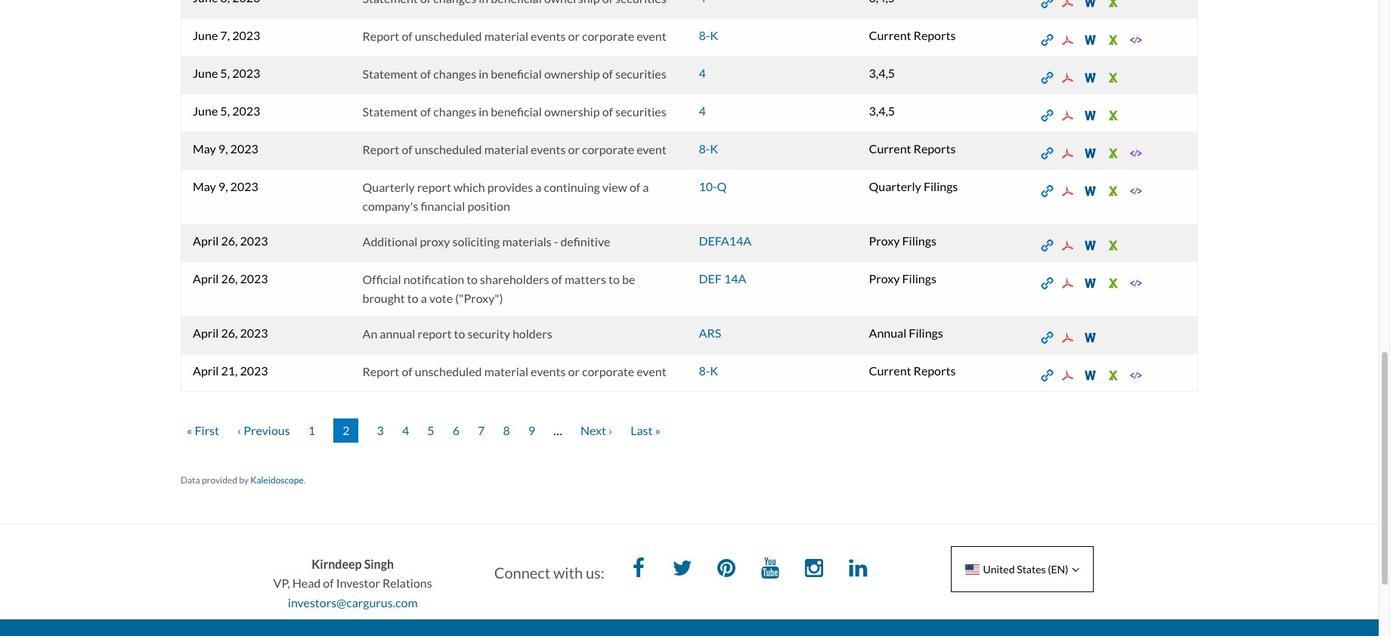 Task type: vqa. For each thing, say whether or not it's contained in the screenshot.
event associated with April 21, 2023
yes



Task type: locate. For each thing, give the bounding box(es) containing it.
3 26, from the top
[[221, 326, 238, 340]]

a inside official notification to shareholders of matters to be brought to a vote ("proxy")
[[421, 291, 427, 306]]

proxy filings up annual filings
[[869, 271, 936, 285]]

3 or from the top
[[568, 364, 580, 379]]

1 vertical spatial reports
[[914, 141, 956, 155]]

may for report of unscheduled material events or corporate event
[[193, 141, 216, 155]]

1 vertical spatial corporate
[[582, 142, 634, 156]]

1 april from the top
[[193, 233, 219, 248]]

5, for the middle 4 link
[[220, 103, 230, 118]]

›
[[608, 423, 612, 438]]

2 vertical spatial current reports
[[869, 363, 956, 378]]

1 report of unscheduled material events or corporate event from the top
[[362, 28, 666, 43]]

9,
[[218, 141, 228, 155], [218, 179, 228, 193]]

1 vertical spatial proxy
[[869, 271, 900, 285]]

8- for april 21, 2023
[[699, 363, 710, 378]]

may 9, 2023 for report of unscheduled material events or corporate event
[[193, 141, 258, 155]]

beneficial
[[491, 66, 542, 81], [491, 104, 542, 118]]

1 vertical spatial april 26, 2023
[[193, 271, 268, 285]]

0 vertical spatial corporate
[[582, 28, 634, 43]]

2 vertical spatial or
[[568, 364, 580, 379]]

1 june 5, 2023 from the top
[[193, 65, 260, 80]]

0 vertical spatial may
[[193, 141, 216, 155]]

current reports for april 21, 2023
[[869, 363, 956, 378]]

current reports for june 7, 2023
[[869, 28, 956, 42]]

proxy filings for defa14a
[[869, 233, 936, 248]]

june 5, 2023
[[193, 65, 260, 80], [193, 103, 260, 118]]

1 vertical spatial report
[[362, 142, 399, 156]]

2 vertical spatial reports
[[914, 363, 956, 378]]

head
[[292, 576, 321, 591]]

1 3,4,5 from the top
[[869, 65, 895, 80]]

1 ownership from the top
[[544, 66, 600, 81]]

3 material from the top
[[484, 364, 528, 379]]

2 april from the top
[[193, 271, 219, 285]]

1 vertical spatial may 9, 2023
[[193, 179, 258, 193]]

3 reports from the top
[[914, 363, 956, 378]]

8-k link for april 21, 2023
[[699, 363, 718, 378]]

kaleidoscope link
[[250, 475, 304, 486]]

2 proxy from the top
[[869, 271, 900, 285]]

0 vertical spatial statement of changes in beneficial ownership of securities
[[362, 66, 666, 81]]

9, for quarterly report which provides a continuing view of a company's financial position
[[218, 179, 228, 193]]

0 vertical spatial june
[[193, 28, 218, 42]]

1 5, from the top
[[220, 65, 230, 80]]

relations
[[382, 576, 432, 591]]

2 report from the top
[[362, 142, 399, 156]]

1 vertical spatial june
[[193, 65, 218, 80]]

2 or from the top
[[568, 142, 580, 156]]

0 vertical spatial report of unscheduled material events or corporate event
[[362, 28, 666, 43]]

kirndeep singh vp, head of investor relations investors@cargurus.com
[[273, 557, 432, 610]]

0 vertical spatial june 5, 2023
[[193, 65, 260, 80]]

0 vertical spatial securities
[[615, 66, 666, 81]]

1 vertical spatial material
[[484, 142, 528, 156]]

1 current from the top
[[869, 28, 911, 42]]

1 report from the top
[[362, 28, 399, 43]]

3 june from the top
[[193, 103, 218, 118]]

1 vertical spatial statement of changes in beneficial ownership of securities
[[362, 104, 666, 118]]

0 vertical spatial 9,
[[218, 141, 228, 155]]

1
[[308, 423, 315, 438]]

2 april 26, 2023 from the top
[[193, 271, 268, 285]]

previous
[[244, 423, 290, 438]]

1 26, from the top
[[221, 233, 238, 248]]

0 vertical spatial current reports
[[869, 28, 956, 42]]

1 vertical spatial report of unscheduled material events or corporate event
[[362, 142, 666, 156]]

1 vertical spatial in
[[479, 104, 488, 118]]

3 corporate from the top
[[582, 364, 634, 379]]

material for april 21, 2023
[[484, 364, 528, 379]]

proxy up annual
[[869, 271, 900, 285]]

event
[[637, 28, 666, 43], [637, 142, 666, 156], [637, 364, 666, 379]]

proxy filings
[[869, 233, 936, 248], [869, 271, 936, 285]]

1 8- from the top
[[699, 28, 710, 42]]

2 vertical spatial report
[[362, 364, 399, 379]]

statement
[[362, 66, 418, 81], [362, 104, 418, 118]]

report of unscheduled material events or corporate event for june 7, 2023
[[362, 28, 666, 43]]

3 event from the top
[[637, 364, 666, 379]]

2 event from the top
[[637, 142, 666, 156]]

0 vertical spatial report
[[362, 28, 399, 43]]

2 k from the top
[[710, 141, 718, 155]]

1 securities from the top
[[615, 66, 666, 81]]

changes
[[433, 66, 476, 81], [433, 104, 476, 118]]

1 june from the top
[[193, 28, 218, 42]]

2 reports from the top
[[914, 141, 956, 155]]

june for the middle 4 link
[[193, 103, 218, 118]]

1 vertical spatial event
[[637, 142, 666, 156]]

1 material from the top
[[484, 28, 528, 43]]

1 vertical spatial 9,
[[218, 179, 228, 193]]

2 8-k from the top
[[699, 141, 718, 155]]

events for may 9, 2023
[[531, 142, 566, 156]]

2023 for ars link
[[240, 326, 268, 340]]

kirndeep
[[312, 557, 362, 571]]

to
[[466, 272, 478, 286], [608, 272, 620, 286], [407, 291, 419, 306], [454, 326, 465, 341]]

k for june 7, 2023
[[710, 28, 718, 42]]

0 vertical spatial ownership
[[544, 66, 600, 81]]

connect
[[494, 564, 550, 582]]

4
[[699, 65, 706, 80], [699, 103, 706, 118], [402, 423, 409, 438]]

1 proxy from the top
[[869, 233, 900, 248]]

2 proxy filings from the top
[[869, 271, 936, 285]]

in
[[479, 66, 488, 81], [479, 104, 488, 118]]

1 vertical spatial 5,
[[220, 103, 230, 118]]

0 vertical spatial beneficial
[[491, 66, 542, 81]]

0 vertical spatial may 9, 2023
[[193, 141, 258, 155]]

by
[[239, 475, 249, 486]]

united states (en) button
[[951, 547, 1094, 593]]

2 5, from the top
[[220, 103, 230, 118]]

0 vertical spatial events
[[531, 28, 566, 43]]

last
[[631, 423, 653, 438]]

0 vertical spatial 8-k link
[[699, 28, 718, 42]]

instagram image
[[799, 555, 829, 585]]

3 8- from the top
[[699, 363, 710, 378]]

0 vertical spatial event
[[637, 28, 666, 43]]

vote
[[429, 291, 453, 306]]

financial
[[421, 199, 465, 213]]

proxy down quarterly filings
[[869, 233, 900, 248]]

0 vertical spatial current
[[869, 28, 911, 42]]

1 or from the top
[[568, 28, 580, 43]]

2 vertical spatial 8-k
[[699, 363, 718, 378]]

9, for report of unscheduled material events or corporate event
[[218, 141, 228, 155]]

2 vertical spatial april 26, 2023
[[193, 326, 268, 340]]

us image
[[965, 565, 979, 575]]

2 vertical spatial 8-
[[699, 363, 710, 378]]

first
[[195, 423, 219, 438]]

2 statement from the top
[[362, 104, 418, 118]]

2 9, from the top
[[218, 179, 228, 193]]

2 8-k link from the top
[[699, 141, 718, 155]]

2 vertical spatial event
[[637, 364, 666, 379]]

to left the security
[[454, 326, 465, 341]]

annual
[[869, 326, 906, 340]]

3 report from the top
[[362, 364, 399, 379]]

2 8- from the top
[[699, 141, 710, 155]]

3 unscheduled from the top
[[415, 364, 482, 379]]

2 changes from the top
[[433, 104, 476, 118]]

2 current reports from the top
[[869, 141, 956, 155]]

1 vertical spatial ownership
[[544, 104, 600, 118]]

2 may from the top
[[193, 179, 216, 193]]

ownership for the topmost 4 link
[[544, 66, 600, 81]]

1 vertical spatial statement
[[362, 104, 418, 118]]

april for report of unscheduled material events or corporate event
[[193, 363, 219, 378]]

may 9, 2023
[[193, 141, 258, 155], [193, 179, 258, 193]]

1 8-k from the top
[[699, 28, 718, 42]]

.
[[304, 475, 306, 486]]

4 for the topmost 4 link
[[699, 65, 706, 80]]

2 vertical spatial material
[[484, 364, 528, 379]]

report up financial
[[417, 180, 451, 194]]

filings for ars
[[909, 326, 943, 340]]

1 vertical spatial 26,
[[221, 271, 238, 285]]

connect with us:
[[494, 564, 604, 582]]

event for june 7, 2023
[[637, 28, 666, 43]]

investors@cargurus.com
[[288, 596, 418, 610]]

current for april 21, 2023
[[869, 363, 911, 378]]

report
[[417, 180, 451, 194], [418, 326, 452, 341]]

april 26, 2023
[[193, 233, 268, 248], [193, 271, 268, 285], [193, 326, 268, 340]]

1 vertical spatial unscheduled
[[415, 142, 482, 156]]

unscheduled
[[415, 28, 482, 43], [415, 142, 482, 156], [415, 364, 482, 379]]

8-k link
[[699, 28, 718, 42], [699, 141, 718, 155], [699, 363, 718, 378]]

1 horizontal spatial quarterly
[[869, 179, 921, 193]]

corporate for may 9, 2023
[[582, 142, 634, 156]]

april
[[193, 233, 219, 248], [193, 271, 219, 285], [193, 326, 219, 340], [193, 363, 219, 378]]

1 vertical spatial k
[[710, 141, 718, 155]]

a left vote
[[421, 291, 427, 306]]

1 vertical spatial or
[[568, 142, 580, 156]]

0 vertical spatial reports
[[914, 28, 956, 42]]

kaleidoscope
[[250, 475, 304, 486]]

‹
[[237, 423, 241, 438]]

unscheduled for may 9, 2023
[[415, 142, 482, 156]]

3 events from the top
[[531, 364, 566, 379]]

to left be
[[608, 272, 620, 286]]

8-k link for may 9, 2023
[[699, 141, 718, 155]]

3,4,5 for the middle 4 link
[[869, 103, 895, 118]]

1 9, from the top
[[218, 141, 228, 155]]

0 vertical spatial material
[[484, 28, 528, 43]]

def 14a link
[[699, 271, 746, 285]]

a right view
[[643, 180, 649, 194]]

1 vertical spatial proxy filings
[[869, 271, 936, 285]]

filings for 10-q
[[924, 179, 958, 193]]

a right the "provides"
[[535, 180, 542, 194]]

0 vertical spatial report
[[417, 180, 451, 194]]

1 vertical spatial 8-
[[699, 141, 710, 155]]

may for quarterly report which provides a continuing view of a company's financial position
[[193, 179, 216, 193]]

1 vertical spatial changes
[[433, 104, 476, 118]]

continuing
[[544, 180, 600, 194]]

2 26, from the top
[[221, 271, 238, 285]]

a
[[535, 180, 542, 194], [643, 180, 649, 194], [421, 291, 427, 306]]

1 statement of changes in beneficial ownership of securities from the top
[[362, 66, 666, 81]]

current for june 7, 2023
[[869, 28, 911, 42]]

0 vertical spatial unscheduled
[[415, 28, 482, 43]]

5 link
[[427, 419, 434, 443]]

report for april 21, 2023
[[362, 364, 399, 379]]

2 may 9, 2023 from the top
[[193, 179, 258, 193]]

3 8-k link from the top
[[699, 363, 718, 378]]

4 link
[[699, 65, 706, 80], [699, 103, 706, 118], [402, 419, 409, 443]]

1 vertical spatial current
[[869, 141, 911, 155]]

9 link
[[528, 419, 535, 443]]

3 current from the top
[[869, 363, 911, 378]]

0 vertical spatial changes
[[433, 66, 476, 81]]

last » link
[[631, 419, 661, 443]]

0 vertical spatial 8-k
[[699, 28, 718, 42]]

1 events from the top
[[531, 28, 566, 43]]

10-
[[699, 179, 717, 193]]

2 material from the top
[[484, 142, 528, 156]]

2 vertical spatial report of unscheduled material events or corporate event
[[362, 364, 666, 379]]

additional
[[362, 234, 418, 248]]

2 vertical spatial events
[[531, 364, 566, 379]]

1 corporate from the top
[[582, 28, 634, 43]]

k for april 21, 2023
[[710, 363, 718, 378]]

of inside kirndeep singh vp, head of investor relations investors@cargurus.com
[[323, 576, 334, 591]]

1 vertical spatial may
[[193, 179, 216, 193]]

2 vertical spatial 26,
[[221, 326, 238, 340]]

1 may 9, 2023 from the top
[[193, 141, 258, 155]]

1 current reports from the top
[[869, 28, 956, 42]]

2 june 5, 2023 from the top
[[193, 103, 260, 118]]

2 securities from the top
[[615, 104, 666, 118]]

quarterly
[[869, 179, 921, 193], [362, 180, 415, 194]]

current for may 9, 2023
[[869, 141, 911, 155]]

changes for the middle 4 link
[[433, 104, 476, 118]]

2 report of unscheduled material events or corporate event from the top
[[362, 142, 666, 156]]

june 5, 2023 for the middle 4 link
[[193, 103, 260, 118]]

1 statement from the top
[[362, 66, 418, 81]]

1 vertical spatial 4 link
[[699, 103, 706, 118]]

1 8-k link from the top
[[699, 28, 718, 42]]

0 vertical spatial proxy filings
[[869, 233, 936, 248]]

company's
[[362, 199, 418, 213]]

0 vertical spatial statement
[[362, 66, 418, 81]]

2 vertical spatial 4
[[402, 423, 409, 438]]

1 april 26, 2023 from the top
[[193, 233, 268, 248]]

2 horizontal spatial a
[[643, 180, 649, 194]]

2023
[[232, 28, 260, 42], [232, 65, 260, 80], [232, 103, 260, 118], [230, 141, 258, 155], [230, 179, 258, 193], [240, 233, 268, 248], [240, 271, 268, 285], [240, 326, 268, 340], [240, 363, 268, 378]]

filings
[[924, 179, 958, 193], [902, 233, 936, 248], [902, 271, 936, 285], [909, 326, 943, 340]]

1 changes from the top
[[433, 66, 476, 81]]

april for additional proxy soliciting materials - definitive
[[193, 233, 219, 248]]

10-q link
[[699, 179, 727, 193]]

2 june from the top
[[193, 65, 218, 80]]

2 in from the top
[[479, 104, 488, 118]]

material for june 7, 2023
[[484, 28, 528, 43]]

1 horizontal spatial a
[[535, 180, 542, 194]]

4 april from the top
[[193, 363, 219, 378]]

0 vertical spatial 3,4,5
[[869, 65, 895, 80]]

report down vote
[[418, 326, 452, 341]]

2 corporate from the top
[[582, 142, 634, 156]]

1 vertical spatial 4
[[699, 103, 706, 118]]

event for april 21, 2023
[[637, 364, 666, 379]]

0 vertical spatial in
[[479, 66, 488, 81]]

3 8-k from the top
[[699, 363, 718, 378]]

1 vertical spatial beneficial
[[491, 104, 542, 118]]

2023 for the topmost 4 link
[[232, 65, 260, 80]]

5,
[[220, 65, 230, 80], [220, 103, 230, 118]]

0 vertical spatial april 26, 2023
[[193, 233, 268, 248]]

1 event from the top
[[637, 28, 666, 43]]

materials
[[502, 234, 552, 248]]

2 vertical spatial unscheduled
[[415, 364, 482, 379]]

1 unscheduled from the top
[[415, 28, 482, 43]]

to left vote
[[407, 291, 419, 306]]

3 current reports from the top
[[869, 363, 956, 378]]

1 in from the top
[[479, 66, 488, 81]]

1 vertical spatial 8-k link
[[699, 141, 718, 155]]

0 vertical spatial 4
[[699, 65, 706, 80]]

1 proxy filings from the top
[[869, 233, 936, 248]]

1 vertical spatial securities
[[615, 104, 666, 118]]

2023 for 8-k link related to june 7, 2023
[[232, 28, 260, 42]]

1 vertical spatial events
[[531, 142, 566, 156]]

1 k from the top
[[710, 28, 718, 42]]

8
[[503, 423, 510, 438]]

0 vertical spatial k
[[710, 28, 718, 42]]

26, for official notification to shareholders of matters to be brought to a vote ("proxy")
[[221, 271, 238, 285]]

1 may from the top
[[193, 141, 216, 155]]

q
[[717, 179, 727, 193]]

2 vertical spatial corporate
[[582, 364, 634, 379]]

data
[[181, 475, 200, 486]]

april for official notification to shareholders of matters to be brought to a vote ("proxy")
[[193, 271, 219, 285]]

2 vertical spatial current
[[869, 363, 911, 378]]

0 vertical spatial or
[[568, 28, 580, 43]]

8-
[[699, 28, 710, 42], [699, 141, 710, 155], [699, 363, 710, 378]]

april 26, 2023 for additional proxy soliciting materials - definitive
[[193, 233, 268, 248]]

0 horizontal spatial quarterly
[[362, 180, 415, 194]]

3,4,5 for the topmost 4 link
[[869, 65, 895, 80]]

april 26, 2023 for an annual report to security holders
[[193, 326, 268, 340]]

quarterly inside quarterly report which provides a continuing view of a company's financial position
[[362, 180, 415, 194]]

4 for the bottommost 4 link
[[402, 423, 409, 438]]

0 vertical spatial 26,
[[221, 233, 238, 248]]

3 april from the top
[[193, 326, 219, 340]]

1 vertical spatial 3,4,5
[[869, 103, 895, 118]]

proxy filings down quarterly filings
[[869, 233, 936, 248]]

3 april 26, 2023 from the top
[[193, 326, 268, 340]]

1 vertical spatial 8-k
[[699, 141, 718, 155]]

1 vertical spatial current reports
[[869, 141, 956, 155]]

corporate
[[582, 28, 634, 43], [582, 142, 634, 156], [582, 364, 634, 379]]

reports
[[914, 28, 956, 42], [914, 141, 956, 155], [914, 363, 956, 378]]

0 vertical spatial proxy
[[869, 233, 900, 248]]

2 events from the top
[[531, 142, 566, 156]]

report for may 9, 2023
[[362, 142, 399, 156]]

0 vertical spatial 5,
[[220, 65, 230, 80]]

1 reports from the top
[[914, 28, 956, 42]]

k
[[710, 28, 718, 42], [710, 141, 718, 155], [710, 363, 718, 378]]

3 k from the top
[[710, 363, 718, 378]]

0 vertical spatial 8-
[[699, 28, 710, 42]]

2 vertical spatial june
[[193, 103, 218, 118]]

1 vertical spatial june 5, 2023
[[193, 103, 260, 118]]

2 vertical spatial 8-k link
[[699, 363, 718, 378]]

filings for def 14a
[[902, 271, 936, 285]]

2 3,4,5 from the top
[[869, 103, 895, 118]]

0 horizontal spatial a
[[421, 291, 427, 306]]

2 current from the top
[[869, 141, 911, 155]]

3 report of unscheduled material events or corporate event from the top
[[362, 364, 666, 379]]

26,
[[221, 233, 238, 248], [221, 271, 238, 285], [221, 326, 238, 340]]

10-q
[[699, 179, 727, 193]]

2 unscheduled from the top
[[415, 142, 482, 156]]

june for the topmost 4 link
[[193, 65, 218, 80]]

2 vertical spatial k
[[710, 363, 718, 378]]

2 ownership from the top
[[544, 104, 600, 118]]

7
[[478, 423, 485, 438]]



Task type: describe. For each thing, give the bounding box(es) containing it.
report of unscheduled material events or corporate event for april 21, 2023
[[362, 364, 666, 379]]

26, for additional proxy soliciting materials - definitive
[[221, 233, 238, 248]]

filings for defa14a
[[902, 233, 936, 248]]

to up ("proxy")
[[466, 272, 478, 286]]

additional proxy soliciting materials - definitive
[[362, 234, 610, 248]]

statement for the topmost 4 link
[[362, 66, 418, 81]]

reports for june 7, 2023
[[914, 28, 956, 42]]

view
[[602, 180, 627, 194]]

ars link
[[699, 326, 721, 340]]

« first link
[[187, 419, 219, 443]]

definitive
[[560, 234, 610, 248]]

proxy for def 14a
[[869, 271, 900, 285]]

8-k link for june 7, 2023
[[699, 28, 718, 42]]

8- for june 7, 2023
[[699, 28, 710, 42]]

14a
[[724, 271, 746, 285]]

in for the topmost 4 link
[[479, 66, 488, 81]]

report for june 7, 2023
[[362, 28, 399, 43]]

april 21, 2023
[[193, 363, 268, 378]]

2023 for the middle 4 link
[[232, 103, 260, 118]]

of inside official notification to shareholders of matters to be brought to a vote ("proxy")
[[551, 272, 562, 286]]

current reports for may 9, 2023
[[869, 141, 956, 155]]

»
[[655, 423, 661, 438]]

(en)
[[1048, 563, 1068, 576]]

april 26, 2023 for official notification to shareholders of matters to be brought to a vote ("proxy")
[[193, 271, 268, 285]]

2 vertical spatial 4 link
[[402, 419, 409, 443]]

2 statement of changes in beneficial ownership of securities from the top
[[362, 104, 666, 118]]

corporate for june 7, 2023
[[582, 28, 634, 43]]

k for may 9, 2023
[[710, 141, 718, 155]]

may 9, 2023 for quarterly report which provides a continuing view of a company's financial position
[[193, 179, 258, 193]]

investor
[[336, 576, 380, 591]]

8-k for april 21, 2023
[[699, 363, 718, 378]]

twitter image
[[667, 555, 698, 585]]

6 link
[[453, 419, 460, 443]]

or for april 21, 2023
[[568, 364, 580, 379]]

9
[[528, 423, 535, 438]]

event for may 9, 2023
[[637, 142, 666, 156]]

2023 for defa14a link
[[240, 233, 268, 248]]

provided
[[202, 475, 237, 486]]

unscheduled for april 21, 2023
[[415, 364, 482, 379]]

in for the middle 4 link
[[479, 104, 488, 118]]

events for april 21, 2023
[[531, 364, 566, 379]]

changes for the topmost 4 link
[[433, 66, 476, 81]]

ownership for the middle 4 link
[[544, 104, 600, 118]]

which
[[453, 180, 485, 194]]

provides
[[487, 180, 533, 194]]

4 for the middle 4 link
[[699, 103, 706, 118]]

be
[[622, 272, 635, 286]]

of inside quarterly report which provides a continuing view of a company's financial position
[[630, 180, 640, 194]]

5, for the topmost 4 link
[[220, 65, 230, 80]]

2023 for 'def 14a' link
[[240, 271, 268, 285]]

june 7, 2023
[[193, 28, 260, 42]]

8- for may 9, 2023
[[699, 141, 710, 155]]

securities for the middle 4 link
[[615, 104, 666, 118]]

last »
[[631, 423, 661, 438]]

8-k for may 9, 2023
[[699, 141, 718, 155]]

proxy filings for def 14a
[[869, 271, 936, 285]]

quarterly for quarterly filings
[[869, 179, 921, 193]]

official
[[362, 272, 401, 286]]

official notification to shareholders of matters to be brought to a vote ("proxy")
[[362, 272, 635, 306]]

annual
[[380, 326, 415, 341]]

brought
[[362, 291, 405, 306]]

report of unscheduled material events or corporate event for may 9, 2023
[[362, 142, 666, 156]]

« first
[[187, 423, 219, 438]]

…
[[553, 423, 562, 438]]

united states (en)
[[983, 563, 1068, 576]]

statement for the middle 4 link
[[362, 104, 418, 118]]

notification
[[403, 272, 464, 286]]

us:
[[586, 564, 604, 582]]

annual filings
[[869, 326, 943, 340]]

next ›
[[580, 423, 612, 438]]

holders
[[512, 326, 552, 341]]

youtube image
[[755, 555, 785, 585]]

or for june 7, 2023
[[568, 28, 580, 43]]

securities for the topmost 4 link
[[615, 66, 666, 81]]

defa14a
[[699, 233, 751, 248]]

7 link
[[478, 419, 485, 443]]

1 link
[[308, 419, 315, 443]]

proxy for defa14a
[[869, 233, 900, 248]]

-
[[554, 234, 558, 248]]

quarterly filings
[[869, 179, 958, 193]]

data provided by kaleidoscope .
[[181, 475, 306, 486]]

proxy
[[420, 234, 450, 248]]

an annual report to security holders
[[362, 326, 552, 341]]

matters
[[565, 272, 606, 286]]

21,
[[221, 363, 238, 378]]

ars
[[699, 326, 721, 340]]

connect with us element
[[494, 555, 885, 585]]

3
[[377, 423, 384, 438]]

next
[[580, 423, 606, 438]]

shareholders
[[480, 272, 549, 286]]

security
[[467, 326, 510, 341]]

8-k for june 7, 2023
[[699, 28, 718, 42]]

5
[[427, 423, 434, 438]]

2023 for 10-q link
[[230, 179, 258, 193]]

1 vertical spatial report
[[418, 326, 452, 341]]

june 5, 2023 for the topmost 4 link
[[193, 65, 260, 80]]

corporate for april 21, 2023
[[582, 364, 634, 379]]

‹ previous
[[237, 423, 290, 438]]

quarterly report which provides a continuing view of a company's financial position
[[362, 180, 649, 213]]

8 link
[[503, 419, 510, 443]]

7,
[[220, 28, 230, 42]]

investors@cargurus.com link
[[288, 596, 418, 610]]

singh
[[364, 557, 394, 571]]

facebook image
[[623, 555, 654, 585]]

‹ previous link
[[237, 419, 290, 443]]

26, for an annual report to security holders
[[221, 326, 238, 340]]

reports for may 9, 2023
[[914, 141, 956, 155]]

1 beneficial from the top
[[491, 66, 542, 81]]

report inside quarterly report which provides a continuing view of a company's financial position
[[417, 180, 451, 194]]

april for an annual report to security holders
[[193, 326, 219, 340]]

or for may 9, 2023
[[568, 142, 580, 156]]

an
[[362, 326, 377, 341]]

defa14a link
[[699, 233, 751, 248]]

unscheduled for june 7, 2023
[[415, 28, 482, 43]]

events for june 7, 2023
[[531, 28, 566, 43]]

states
[[1017, 563, 1046, 576]]

("proxy")
[[455, 291, 503, 306]]

linkedin image
[[843, 555, 873, 585]]

def
[[699, 271, 722, 285]]

6
[[453, 423, 460, 438]]

3 link
[[377, 419, 384, 443]]

2
[[343, 423, 350, 438]]

0 vertical spatial 4 link
[[699, 65, 706, 80]]

«
[[187, 423, 192, 438]]

2023 for 8-k link associated with may 9, 2023
[[230, 141, 258, 155]]

material for may 9, 2023
[[484, 142, 528, 156]]

quarterly for quarterly report which provides a continuing view of a company's financial position
[[362, 180, 415, 194]]

reports for april 21, 2023
[[914, 363, 956, 378]]

position
[[467, 199, 510, 213]]

def 14a
[[699, 271, 746, 285]]

2 beneficial from the top
[[491, 104, 542, 118]]

with
[[553, 564, 583, 582]]

next › link
[[580, 419, 612, 443]]

united
[[983, 563, 1015, 576]]

2 link
[[333, 419, 359, 443]]

pinterest image
[[711, 555, 741, 585]]

2023 for 8-k link related to april 21, 2023
[[240, 363, 268, 378]]



